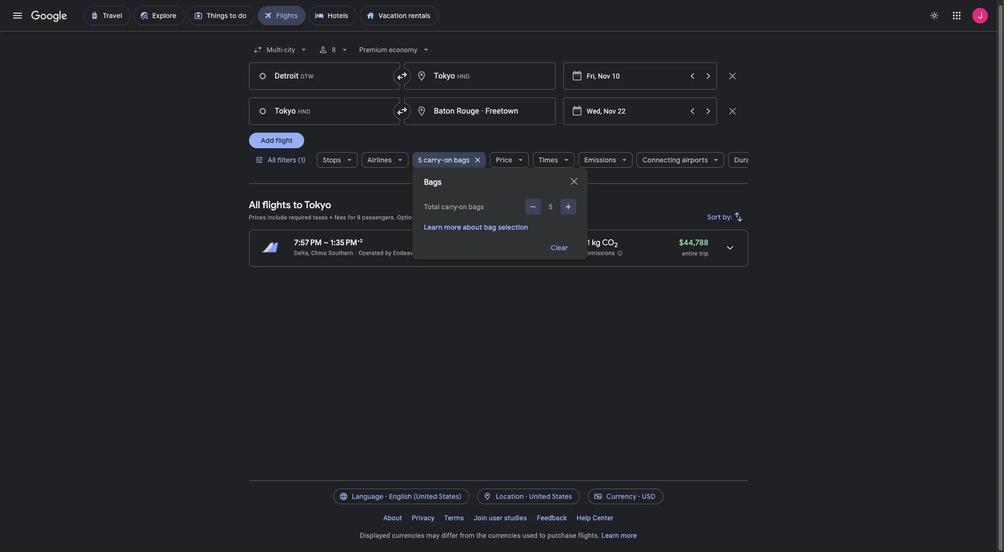Task type: describe. For each thing, give the bounding box(es) containing it.
swap origin and destination. image
[[397, 105, 408, 117]]

english
[[389, 492, 412, 501]]

freetown
[[486, 106, 519, 116]]

carry- for total
[[442, 203, 459, 211]]

feedback link
[[532, 510, 572, 526]]

total
[[424, 203, 440, 211]]

7:57 pm – 1:35 pm + 2
[[294, 238, 363, 248]]

co
[[603, 238, 615, 248]]

44788 US dollars text field
[[680, 238, 709, 248]]

include
[[268, 214, 288, 221]]

bags for total carry-on bags
[[469, 203, 484, 211]]

passenger assistance button
[[513, 214, 573, 221]]

connecting airports
[[643, 156, 708, 164]]

about
[[384, 514, 402, 522]]

usd
[[642, 492, 656, 501]]

optional
[[397, 214, 420, 221]]

by
[[385, 250, 392, 257]]

add flight
[[261, 136, 293, 145]]

the
[[477, 532, 487, 539]]

$44,788
[[680, 238, 709, 248]]

learn more link
[[602, 532, 637, 539]]

all filters (1)
[[268, 156, 305, 164]]

delta
[[443, 250, 457, 257]]

price
[[496, 156, 513, 164]]

connecting
[[643, 156, 681, 164]]

studies
[[505, 514, 527, 522]]

displayed
[[360, 532, 390, 539]]

·
[[482, 106, 484, 116]]

main menu image
[[12, 10, 23, 21]]

help
[[577, 514, 591, 522]]

0 horizontal spatial more
[[444, 223, 462, 232]]

1 vertical spatial bag
[[484, 223, 497, 232]]

+ inside 7:57 pm – 1:35 pm + 2
[[357, 238, 360, 244]]

charges
[[422, 214, 444, 221]]

connection
[[459, 250, 490, 257]]

terms link
[[440, 510, 469, 526]]

china
[[311, 250, 327, 257]]

1:35 pm
[[331, 238, 357, 248]]

stops button
[[317, 148, 358, 172]]

prices include required taxes + fees for 8 passengers. optional charges and bag fees may apply. passenger assistance
[[249, 214, 573, 221]]

none search field containing bags
[[249, 38, 779, 259]]

learn more about bag selection link
[[424, 223, 529, 232]]

terms
[[444, 514, 464, 522]]

feedback
[[537, 514, 567, 522]]

on for 5 carry-on bags
[[444, 156, 453, 164]]

operated by endeavor air dba delta connection
[[359, 250, 490, 257]]

trip
[[700, 250, 709, 257]]

join
[[474, 514, 487, 522]]

delta,
[[294, 250, 310, 257]]

0 vertical spatial +
[[330, 214, 333, 221]]

center
[[593, 514, 614, 522]]

passenger
[[513, 214, 542, 221]]

5 for 5 carry-on bags
[[418, 156, 422, 164]]

–
[[324, 238, 329, 248]]

Departure text field
[[587, 63, 684, 89]]

(united
[[414, 492, 438, 501]]

delta, china southern
[[294, 250, 353, 257]]

leaves detroit metropolitan wayne county airport at 7:57 pm on friday, november 10 and arrives at haneda airport at 1:35 pm on sunday, november 12. element
[[294, 238, 363, 248]]

0 horizontal spatial to
[[293, 199, 303, 211]]

airlines
[[368, 156, 392, 164]]

sort by:
[[708, 213, 733, 221]]

duration
[[735, 156, 763, 164]]

for
[[348, 214, 356, 221]]

0 vertical spatial may
[[482, 214, 494, 221]]

Departure time: 7:57 PM. text field
[[294, 238, 322, 248]]

clear button
[[539, 236, 580, 259]]

emissions
[[587, 250, 615, 257]]

times button
[[533, 148, 575, 172]]

8 inside popup button
[[332, 46, 336, 54]]

5 for 5
[[549, 203, 553, 211]]

1 horizontal spatial 8
[[357, 214, 361, 221]]

add flight button
[[249, 133, 304, 148]]

all filters (1) button
[[249, 148, 313, 172]]

1 vertical spatial to
[[540, 532, 546, 539]]

duration button
[[729, 148, 779, 172]]

operated
[[359, 250, 384, 257]]

entire
[[683, 250, 698, 257]]

dba
[[430, 250, 441, 257]]

total carry-on bags
[[424, 203, 484, 211]]

air
[[420, 250, 428, 257]]

5 carry-on bags
[[418, 156, 470, 164]]

remove flight from tokyo to baton rouge or freetown on wed, nov 22 image
[[727, 105, 739, 117]]

layover (1 of 2) is a 2 hr 11 min layover at john f. kennedy international airport in new york. layover (2 of 2) is a 3 hr 15 min layover at guangzhou baiyun international airport in guangzhou. element
[[503, 249, 566, 257]]

flight
[[275, 136, 293, 145]]

english (united states)
[[389, 492, 462, 501]]

all for all filters (1)
[[268, 156, 276, 164]]

2 currencies from the left
[[488, 532, 521, 539]]

airports
[[683, 156, 708, 164]]

by:
[[723, 213, 733, 221]]

bags
[[424, 178, 442, 187]]

apply.
[[495, 214, 511, 221]]

differ
[[442, 532, 458, 539]]

sort
[[708, 213, 721, 221]]

filters
[[277, 156, 296, 164]]

rouge
[[457, 106, 480, 116]]

$44,788 entire trip
[[680, 238, 709, 257]]

on for total carry-on bags
[[459, 203, 467, 211]]

kg
[[592, 238, 601, 248]]

connecting airports button
[[637, 148, 725, 172]]

remove flight from detroit to tokyo on fri, nov 10 image
[[727, 70, 739, 82]]

united
[[529, 492, 551, 501]]

+44%
[[571, 250, 586, 257]]



Task type: locate. For each thing, give the bounding box(es) containing it.
0 horizontal spatial +
[[330, 214, 333, 221]]

close dialog image
[[569, 176, 580, 187]]

0 vertical spatial 8
[[332, 46, 336, 54]]

passengers.
[[362, 214, 396, 221]]

0 horizontal spatial bag
[[457, 214, 467, 221]]

displayed currencies may differ from the currencies used to purchase flights. learn more
[[360, 532, 637, 539]]

1 vertical spatial 8
[[357, 214, 361, 221]]

currency
[[607, 492, 637, 501]]

clear
[[551, 243, 569, 252]]

bag right and at the left of the page
[[457, 214, 467, 221]]

Departure text field
[[587, 98, 684, 124]]

7:57 pm
[[294, 238, 322, 248]]

8
[[332, 46, 336, 54], [357, 214, 361, 221]]

swap origin and destination. image
[[397, 70, 408, 82]]

1 vertical spatial bags
[[469, 203, 484, 211]]

on inside 5 carry-on bags popup button
[[444, 156, 453, 164]]

1 currencies from the left
[[392, 532, 425, 539]]

1 horizontal spatial currencies
[[488, 532, 521, 539]]

selection
[[498, 223, 529, 232]]

assistance
[[544, 214, 573, 221]]

1 horizontal spatial bag
[[484, 223, 497, 232]]

2 inside 7:57 pm – 1:35 pm + 2
[[360, 238, 363, 244]]

2 fees from the left
[[469, 214, 481, 221]]

+ up operated
[[357, 238, 360, 244]]

5 inside popup button
[[418, 156, 422, 164]]

2 up emissions
[[615, 241, 618, 249]]

0 horizontal spatial fees
[[335, 214, 346, 221]]

0 vertical spatial all
[[268, 156, 276, 164]]

5 up assistance
[[549, 203, 553, 211]]

None text field
[[249, 62, 401, 90], [404, 62, 556, 90], [404, 98, 556, 125], [249, 62, 401, 90], [404, 62, 556, 90], [404, 98, 556, 125]]

flights.
[[578, 532, 600, 539]]

states)
[[439, 492, 462, 501]]

bag
[[457, 214, 467, 221], [484, 223, 497, 232]]

privacy
[[412, 514, 435, 522]]

tokyo
[[305, 199, 331, 211]]

1 horizontal spatial fees
[[469, 214, 481, 221]]

baton rouge · freetown
[[434, 106, 519, 116]]

bags
[[454, 156, 470, 164], [469, 203, 484, 211]]

1 horizontal spatial on
[[459, 203, 467, 211]]

all left filters at the top of the page
[[268, 156, 276, 164]]

1 horizontal spatial may
[[482, 214, 494, 221]]

0 horizontal spatial 2
[[360, 238, 363, 244]]

emissions button
[[579, 148, 633, 172]]

1 horizontal spatial learn
[[602, 532, 619, 539]]

southern
[[329, 250, 353, 257]]

united states
[[529, 492, 573, 501]]

help center
[[577, 514, 614, 522]]

may left differ
[[427, 532, 440, 539]]

5 carry-on bags button
[[412, 148, 486, 172]]

1 horizontal spatial 2
[[615, 241, 618, 249]]

1 vertical spatial 5
[[549, 203, 553, 211]]

to up required
[[293, 199, 303, 211]]

0 horizontal spatial all
[[249, 199, 260, 211]]

bags inside popup button
[[454, 156, 470, 164]]

join user studies
[[474, 514, 527, 522]]

2 inside 12,211 kg co 2
[[615, 241, 618, 249]]

1 horizontal spatial to
[[540, 532, 546, 539]]

+ right taxes at the top left of page
[[330, 214, 333, 221]]

None search field
[[249, 38, 779, 259]]

0 horizontal spatial 8
[[332, 46, 336, 54]]

on up 'total carry-on bags'
[[444, 156, 453, 164]]

1 vertical spatial learn
[[602, 532, 619, 539]]

currencies
[[392, 532, 425, 539], [488, 532, 521, 539]]

1 vertical spatial all
[[249, 199, 260, 211]]

0 horizontal spatial may
[[427, 532, 440, 539]]

stops
[[323, 156, 341, 164]]

0 vertical spatial bag
[[457, 214, 467, 221]]

1 horizontal spatial all
[[268, 156, 276, 164]]

(1)
[[298, 156, 305, 164]]

0 vertical spatial on
[[444, 156, 453, 164]]

0 horizontal spatial currencies
[[392, 532, 425, 539]]

all
[[268, 156, 276, 164], [249, 199, 260, 211]]

change appearance image
[[923, 4, 947, 27]]

1 vertical spatial more
[[621, 532, 637, 539]]

5 right airlines popup button
[[418, 156, 422, 164]]

purchase
[[548, 532, 577, 539]]

carry- up and at the left of the page
[[442, 203, 459, 211]]

language
[[352, 492, 384, 501]]

price button
[[490, 148, 529, 172]]

flights
[[262, 199, 291, 211]]

1 vertical spatial carry-
[[442, 203, 459, 211]]

1 horizontal spatial +
[[357, 238, 360, 244]]

1 fees from the left
[[335, 214, 346, 221]]

prices
[[249, 214, 266, 221]]

add
[[261, 136, 274, 145]]

0 vertical spatial 5
[[418, 156, 422, 164]]

privacy link
[[407, 510, 440, 526]]

0 vertical spatial carry-
[[424, 156, 444, 164]]

1 horizontal spatial more
[[621, 532, 637, 539]]

2 up operated
[[360, 238, 363, 244]]

help center link
[[572, 510, 619, 526]]

bag down apply.
[[484, 223, 497, 232]]

on up bag fees button
[[459, 203, 467, 211]]

0 vertical spatial learn
[[424, 223, 443, 232]]

12,211
[[571, 238, 590, 248]]

states
[[552, 492, 573, 501]]

None field
[[249, 41, 313, 59], [356, 41, 435, 59], [249, 41, 313, 59], [356, 41, 435, 59]]

user
[[489, 514, 503, 522]]

about
[[463, 223, 483, 232]]

carry- inside popup button
[[424, 156, 444, 164]]

carry- for 5
[[424, 156, 444, 164]]

all for all flights to tokyo
[[249, 199, 260, 211]]

baton
[[434, 106, 455, 116]]

bags for 5 carry-on bags
[[454, 156, 470, 164]]

fees up learn more about bag selection
[[469, 214, 481, 221]]

1 vertical spatial +
[[357, 238, 360, 244]]

flight details. leaves detroit metropolitan wayne county airport at 7:57 pm on friday, november 10 and arrives at haneda airport at 1:35 pm on sunday, november 12. image
[[719, 236, 742, 259]]

fees
[[335, 214, 346, 221], [469, 214, 481, 221]]

location
[[496, 492, 524, 501]]

may up learn more about bag selection
[[482, 214, 494, 221]]

from
[[460, 532, 475, 539]]

8 button
[[315, 38, 354, 61]]

about link
[[379, 510, 407, 526]]

fees left for at the top left of page
[[335, 214, 346, 221]]

0 horizontal spatial 5
[[418, 156, 422, 164]]

1 vertical spatial may
[[427, 532, 440, 539]]

used
[[523, 532, 538, 539]]

to right used
[[540, 532, 546, 539]]

learn down center
[[602, 532, 619, 539]]

more down 'currency'
[[621, 532, 637, 539]]

taxes
[[313, 214, 328, 221]]

+44% emissions
[[571, 250, 615, 257]]

1 vertical spatial on
[[459, 203, 467, 211]]

bags up bag fees button
[[469, 203, 484, 211]]

0 horizontal spatial learn
[[424, 223, 443, 232]]

carry- up bags
[[424, 156, 444, 164]]

None text field
[[249, 98, 401, 125]]

may
[[482, 214, 494, 221], [427, 532, 440, 539]]

on
[[444, 156, 453, 164], [459, 203, 467, 211]]

2
[[360, 238, 363, 244], [615, 241, 618, 249]]

0 vertical spatial bags
[[454, 156, 470, 164]]

sort by: button
[[704, 205, 748, 229]]

currencies down privacy link
[[392, 532, 425, 539]]

currencies down join user studies
[[488, 532, 521, 539]]

and
[[445, 214, 456, 221]]

bags left price
[[454, 156, 470, 164]]

learn down charges
[[424, 223, 443, 232]]

all up prices
[[249, 199, 260, 211]]

required
[[289, 214, 312, 221]]

Arrival time: 1:35 PM on  Sunday, November 12. text field
[[331, 238, 363, 248]]

more down and at the left of the page
[[444, 223, 462, 232]]

0 horizontal spatial on
[[444, 156, 453, 164]]

0 vertical spatial more
[[444, 223, 462, 232]]

12,211 kg co 2
[[571, 238, 618, 249]]

learn more about bag selection
[[424, 223, 529, 232]]

+
[[330, 214, 333, 221], [357, 238, 360, 244]]

1 horizontal spatial 5
[[549, 203, 553, 211]]

0 vertical spatial to
[[293, 199, 303, 211]]

all inside all filters (1) button
[[268, 156, 276, 164]]



Task type: vqa. For each thing, say whether or not it's contained in the screenshot.
All filters (6)
no



